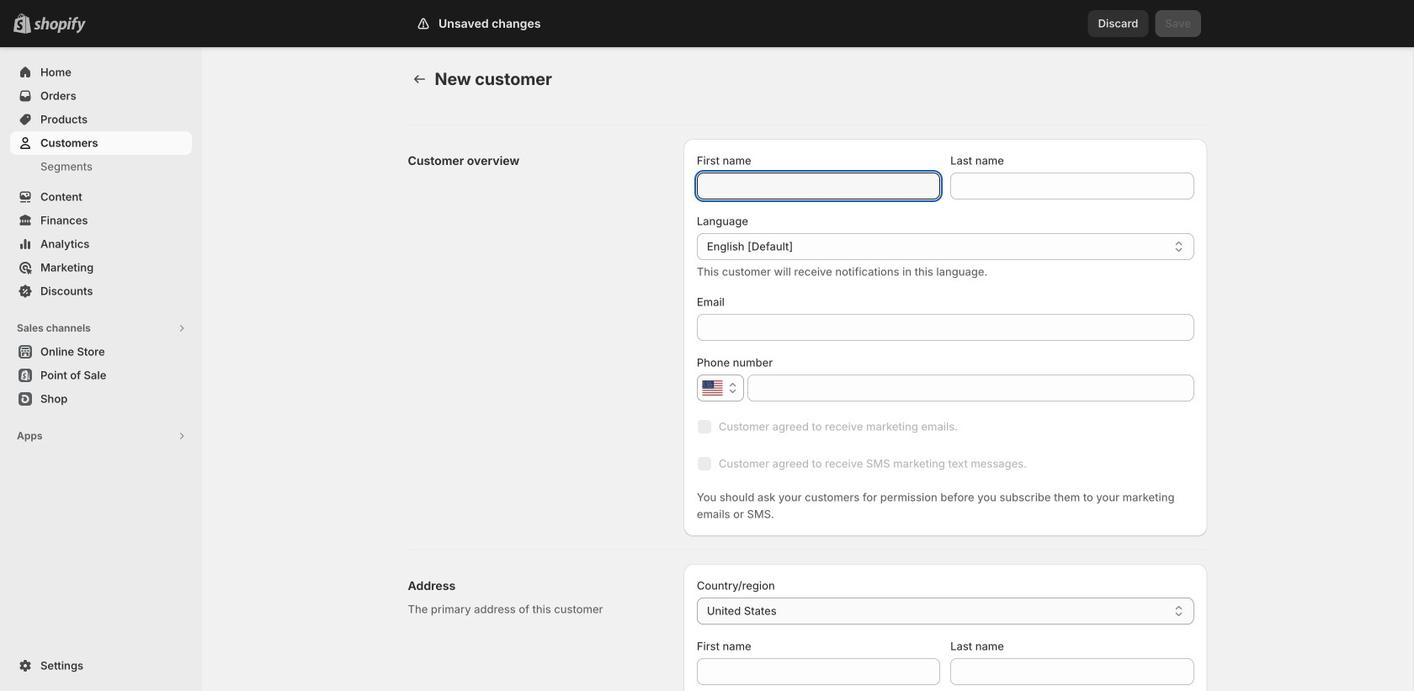 Task type: locate. For each thing, give the bounding box(es) containing it.
None text field
[[748, 375, 1195, 402], [697, 659, 941, 685], [951, 659, 1195, 685], [748, 375, 1195, 402], [697, 659, 941, 685], [951, 659, 1195, 685]]

None text field
[[697, 173, 941, 200], [951, 173, 1195, 200], [697, 173, 941, 200], [951, 173, 1195, 200]]

None email field
[[697, 314, 1195, 341]]

shopify image
[[34, 17, 86, 33]]



Task type: vqa. For each thing, say whether or not it's contained in the screenshot.
email field
yes



Task type: describe. For each thing, give the bounding box(es) containing it.
united states (+1) image
[[703, 381, 723, 396]]



